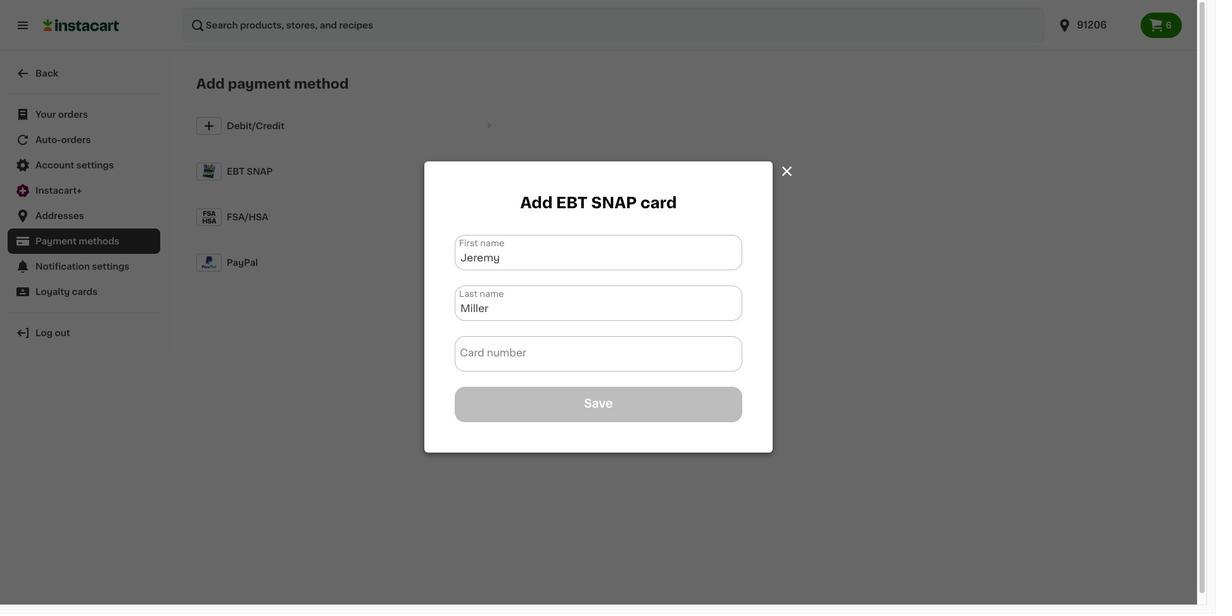 Task type: describe. For each thing, give the bounding box(es) containing it.
instacart+ link
[[8, 178, 160, 203]]

fsa/hsa button
[[191, 194, 508, 240]]

settings for account settings
[[76, 161, 114, 170]]

debit/credit button
[[191, 103, 508, 149]]

settings for notification settings
[[92, 262, 130, 271]]

log out link
[[8, 321, 160, 346]]

number
[[487, 348, 527, 358]]

your orders link
[[8, 102, 160, 127]]

orders for your orders
[[58, 110, 88, 119]]

addresses
[[35, 212, 84, 221]]

loyalty cards
[[35, 288, 98, 297]]

notification
[[35, 262, 90, 271]]

back link
[[8, 61, 160, 86]]

payment methods link
[[8, 229, 160, 254]]

your orders
[[35, 110, 88, 119]]

paypal link
[[191, 240, 508, 286]]

log
[[35, 329, 53, 338]]

payment methods
[[35, 237, 120, 246]]

out
[[55, 329, 70, 338]]

loyalty cards link
[[8, 280, 160, 305]]

Card number text field
[[455, 336, 743, 372]]

add ebt snap card
[[521, 196, 677, 211]]

ebt inside button
[[227, 167, 245, 176]]

ebt snap
[[227, 167, 273, 176]]

your
[[35, 110, 56, 119]]

notification settings link
[[8, 254, 160, 280]]

auto-orders link
[[8, 127, 160, 153]]

6 button
[[1141, 13, 1183, 38]]

paypal
[[227, 259, 258, 267]]

auto-
[[35, 136, 61, 145]]

6
[[1167, 21, 1173, 30]]

cards
[[72, 288, 98, 297]]

orders for auto-orders
[[61, 136, 91, 145]]

save button
[[455, 387, 743, 423]]



Task type: locate. For each thing, give the bounding box(es) containing it.
1 vertical spatial snap
[[592, 196, 637, 211]]

settings down methods
[[92, 262, 130, 271]]

1 horizontal spatial snap
[[592, 196, 637, 211]]

orders up account settings
[[61, 136, 91, 145]]

snap left the "card"
[[592, 196, 637, 211]]

card
[[641, 196, 677, 211]]

add
[[196, 78, 225, 91], [521, 196, 553, 211]]

account settings link
[[8, 153, 160, 178]]

payment
[[35, 237, 77, 246]]

add for add payment method
[[196, 78, 225, 91]]

debit/credit
[[227, 122, 285, 130]]

settings
[[76, 161, 114, 170], [92, 262, 130, 271]]

payment
[[228, 78, 291, 91]]

instacart+
[[35, 186, 82, 195]]

ebt snap button
[[191, 149, 508, 194]]

close modal image
[[780, 164, 795, 180]]

add for add ebt snap card
[[521, 196, 553, 211]]

card number
[[460, 348, 527, 358]]

None text field
[[455, 235, 743, 270]]

0 horizontal spatial snap
[[247, 167, 273, 176]]

1 vertical spatial settings
[[92, 262, 130, 271]]

account settings
[[35, 161, 114, 170]]

snap inside button
[[247, 167, 273, 176]]

None text field
[[455, 286, 743, 321]]

settings up the instacart+ link
[[76, 161, 114, 170]]

account
[[35, 161, 74, 170]]

0 vertical spatial orders
[[58, 110, 88, 119]]

1 horizontal spatial ebt
[[557, 196, 588, 211]]

back
[[35, 69, 58, 78]]

instacart logo image
[[43, 18, 119, 33]]

0 vertical spatial ebt
[[227, 167, 245, 176]]

1 vertical spatial orders
[[61, 136, 91, 145]]

0 vertical spatial settings
[[76, 161, 114, 170]]

snap
[[247, 167, 273, 176], [592, 196, 637, 211]]

snap down debit/credit
[[247, 167, 273, 176]]

0 vertical spatial snap
[[247, 167, 273, 176]]

orders up auto-orders
[[58, 110, 88, 119]]

method
[[294, 78, 349, 91]]

card
[[460, 348, 485, 358]]

methods
[[79, 237, 120, 246]]

fsa/hsa
[[227, 213, 269, 222]]

1 horizontal spatial add
[[521, 196, 553, 211]]

0 horizontal spatial ebt
[[227, 167, 245, 176]]

1 vertical spatial ebt
[[557, 196, 588, 211]]

notification settings
[[35, 262, 130, 271]]

1 vertical spatial add
[[521, 196, 553, 211]]

addresses link
[[8, 203, 160, 229]]

add payment method
[[196, 78, 349, 91]]

log out
[[35, 329, 70, 338]]

loyalty
[[35, 288, 70, 297]]

save
[[585, 399, 613, 410]]

auto-orders
[[35, 136, 91, 145]]

orders
[[58, 110, 88, 119], [61, 136, 91, 145]]

0 vertical spatial add
[[196, 78, 225, 91]]

0 horizontal spatial add
[[196, 78, 225, 91]]

ebt
[[227, 167, 245, 176], [557, 196, 588, 211]]



Task type: vqa. For each thing, say whether or not it's contained in the screenshot.
Save button
yes



